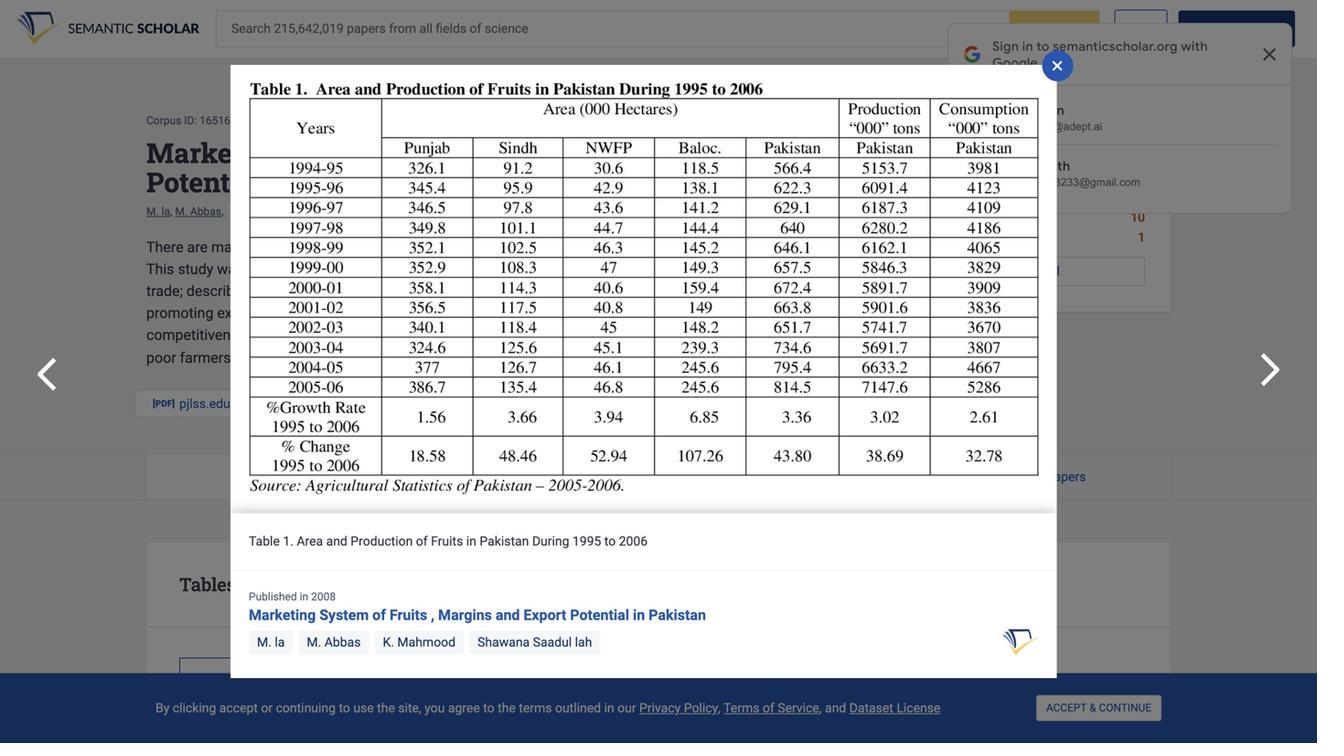 Task type: locate. For each thing, give the bounding box(es) containing it.
saadul inside figures carousel dialog
[[533, 636, 572, 651]]

m. la link up 'there' on the left
[[146, 205, 170, 218]]

svg image
[[1071, 23, 1083, 35]]

system for corpus id: 165161191 marketing system of fruits , margins and export potential in pakistan
[[291, 134, 389, 170]]

margins for published in  2008 marketing system of fruits , margins and export potential in pakistan
[[438, 607, 492, 624]]

lah for the shawana saadul lah link inside the figures carousel dialog
[[575, 636, 592, 651]]

to right agree
[[483, 701, 495, 716]]

terms
[[724, 701, 760, 716]]

id:
[[184, 114, 197, 127]]

0 vertical spatial la
[[162, 205, 170, 218]]

terms of service link
[[724, 701, 820, 716]]

1 vertical spatial shawana saadul lah
[[478, 636, 592, 651]]

0 vertical spatial saadul
[[334, 205, 367, 218]]

svg image
[[1051, 58, 1066, 73]]

0 horizontal spatial saadul
[[334, 205, 367, 218]]

view
[[1015, 264, 1042, 279]]

published 2008
[[399, 205, 475, 218]]

view all
[[1015, 264, 1060, 279]]

potential up m. la , m. abbas
[[146, 164, 264, 200]]

export inside published in  2008 marketing system of fruits , margins and export potential in pakistan
[[524, 607, 567, 624]]

measures
[[358, 305, 422, 322]]

marketing system of fruits , margins and export potential in pakistan main content
[[0, 59, 1318, 744]]

site,
[[398, 701, 422, 716]]

lah up hindering on the left top
[[370, 205, 385, 218]]

terms
[[519, 701, 552, 716]]

0 horizontal spatial tables
[[179, 573, 236, 597]]

potential down the 1995
[[570, 607, 629, 624]]

of right production on the bottom left
[[416, 534, 428, 549]]

create free account button
[[1179, 11, 1296, 47]]

results citations link
[[929, 228, 1026, 248]]

this
[[146, 261, 174, 278]]

0 vertical spatial potential
[[146, 164, 264, 200]]

search left svg icon
[[1026, 21, 1066, 36]]

1 vertical spatial tables
[[179, 573, 236, 597]]

1 horizontal spatial m. la link
[[249, 632, 293, 655]]

in left paper
[[300, 591, 308, 604]]

of right fields
[[470, 21, 482, 36]]

8 references
[[750, 470, 824, 485]]

, up 'there' on the left
[[170, 205, 172, 218]]

shawana saadul lah link down marketing system of fruits , margins and export potential in pakistan link
[[469, 632, 601, 655]]

expand
[[245, 350, 293, 367]]

shawana up hindering on the left top
[[286, 205, 331, 218]]

dataset
[[850, 701, 894, 716]]

1 vertical spatial create
[[409, 397, 446, 412]]

expand button
[[244, 346, 294, 370]]

paper
[[325, 573, 374, 597]]

1 horizontal spatial tables
[[255, 470, 293, 485]]

related
[[1000, 470, 1043, 485]]

view all button
[[929, 257, 1146, 286]]

none search field containing search 215,642,019 papers from all fields of science
[[216, 10, 1100, 48]]

from
[[389, 21, 416, 36], [240, 573, 282, 597]]

mahmood
[[397, 636, 456, 651]]

0 vertical spatial from
[[389, 21, 416, 36]]

abbas
[[190, 205, 221, 218], [325, 636, 361, 651]]

m. la link down tables from this paper
[[249, 632, 293, 655]]

describe
[[187, 283, 242, 300]]

0 horizontal spatial m. la link
[[146, 205, 170, 218]]

create inside create free account button
[[1188, 23, 1220, 35]]

hindering
[[327, 239, 388, 256]]

1 vertical spatial export
[[524, 607, 567, 624]]

banner containing search 215,642,019 papers from all fields of science
[[0, 0, 1318, 59]]

1 horizontal spatial export
[[700, 134, 790, 170]]

shawana saadul lah down marketing system of fruits , margins and export potential in pakistan link
[[478, 636, 592, 651]]

margins up mahmood
[[438, 607, 492, 624]]

None search field
[[216, 10, 1100, 48]]

lah
[[370, 205, 385, 218], [575, 636, 592, 651]]

study
[[178, 261, 213, 278]]

export for corpus id: 165161191 marketing system of fruits , margins and export potential in pakistan
[[700, 134, 790, 170]]

tables for tables
[[255, 470, 293, 485]]

0 vertical spatial 30
[[929, 164, 950, 185]]

marketing system of fruits , margins and export potential in pakistan link
[[249, 607, 706, 624]]

0 horizontal spatial 30 citations
[[496, 470, 565, 485]]

background citations
[[929, 210, 1052, 225]]

save to library
[[291, 397, 375, 412]]

1 horizontal spatial lah
[[575, 636, 592, 651]]

1 horizontal spatial saadul
[[533, 636, 572, 651]]

, inside corpus id: 165161191 marketing system of fruits , margins and export potential in pakistan
[[513, 134, 520, 170]]

la for m. la , m. abbas
[[162, 205, 170, 218]]

library
[[336, 397, 375, 412]]

2008 up "potential"
[[450, 205, 475, 218]]

marketing for published in  2008 marketing system of fruits , margins and export potential in pakistan
[[249, 607, 316, 624]]

2008 up 'm. abbas'
[[311, 591, 336, 604]]

and inside published in  2008 marketing system of fruits , margins and export potential in pakistan
[[496, 607, 520, 624]]

0 vertical spatial export
[[700, 134, 790, 170]]

30
[[929, 164, 950, 185], [496, 470, 511, 485]]

lah for the topmost the shawana saadul lah link
[[370, 205, 385, 218]]

agricultural and food sciences, economics
[[489, 205, 699, 218]]

0 vertical spatial lah
[[370, 205, 385, 218]]

1 vertical spatial constraints
[[505, 283, 578, 300]]

1 vertical spatial la
[[275, 636, 285, 651]]

1 search from the left
[[231, 21, 271, 36]]

system inside corpus id: 165161191 marketing system of fruits , margins and export potential in pakistan
[[291, 134, 389, 170]]

create free account
[[1188, 23, 1286, 35]]

1 vertical spatial fruits
[[431, 534, 463, 549]]

in right the trends
[[531, 261, 543, 278]]

0 horizontal spatial la
[[162, 205, 170, 218]]

1 vertical spatial marketing
[[249, 607, 316, 624]]

m. la link inside the marketing system of fruits , margins and export potential in pakistan main content
[[146, 205, 170, 218]]

pakistan inside corpus id: 165161191 marketing system of fruits , margins and export potential in pakistan
[[303, 164, 420, 200]]

marketing up m. la
[[249, 607, 316, 624]]

lah inside the marketing system of fruits , margins and export potential in pakistan main content
[[370, 205, 385, 218]]

lah inside figures carousel dialog
[[575, 636, 592, 651]]

science
[[485, 21, 529, 36]]

this
[[287, 573, 320, 597]]

create inside create alert button
[[409, 397, 446, 412]]

corpus
[[146, 114, 181, 127]]

by clicking accept or continuing to use the site, you agree to the terms outlined in our privacy policy , terms of service , and dataset license
[[156, 701, 941, 716]]

to left 2006
[[605, 534, 616, 549]]

0 horizontal spatial 2008
[[311, 591, 336, 604]]

1 horizontal spatial search
[[1026, 21, 1066, 36]]

marketing inside published in  2008 marketing system of fruits , margins and export potential in pakistan
[[249, 607, 316, 624]]

outlined
[[555, 701, 601, 716]]

0 vertical spatial create
[[1188, 23, 1220, 35]]

0 vertical spatial shawana saadul lah
[[286, 205, 385, 218]]

are
[[187, 239, 208, 256], [535, 327, 556, 344]]

margins
[[527, 134, 638, 170], [438, 607, 492, 624]]

0 vertical spatial are
[[187, 239, 208, 256]]

create for create free account
[[1188, 23, 1220, 35]]

system
[[291, 134, 389, 170], [319, 607, 369, 624]]

none search field inside banner
[[216, 10, 1100, 48]]

create left alert
[[409, 397, 446, 412]]

propose
[[301, 305, 354, 322]]

saadul inside the marketing system of fruits , margins and export potential in pakistan main content
[[334, 205, 367, 218]]

margins inside published in  2008 marketing system of fruits , margins and export potential in pakistan
[[438, 607, 492, 624]]

examine
[[403, 261, 458, 278]]

fruit up production,
[[609, 239, 636, 256]]

to inside button
[[322, 397, 333, 412]]

1 vertical spatial margins
[[438, 607, 492, 624]]

citations down highly influential citations link
[[1001, 210, 1052, 225]]

1 vertical spatial shawana
[[478, 636, 530, 651]]

2 vertical spatial pakistan
[[649, 607, 706, 624]]

1 vertical spatial 30
[[496, 470, 511, 485]]

background citations link
[[929, 208, 1052, 228]]

fruits inside published in  2008 marketing system of fruits , margins and export potential in pakistan
[[390, 607, 427, 624]]

la up 'there' on the left
[[162, 205, 170, 218]]

promoting
[[146, 305, 214, 322]]

m. for m. la , m. abbas
[[146, 205, 159, 218]]

0 horizontal spatial create
[[409, 397, 446, 412]]

published up "true"
[[399, 205, 447, 218]]

abbas up "many"
[[190, 205, 221, 218]]

0 vertical spatial system
[[291, 134, 389, 170]]

the left terms
[[498, 701, 516, 716]]

1 horizontal spatial 30
[[929, 164, 950, 185]]

lah up outlined
[[575, 636, 592, 651]]

shawana saadul lah link up hindering on the left top
[[286, 205, 385, 218]]

the up the trends
[[523, 239, 543, 256]]

1 horizontal spatial shawana
[[478, 636, 530, 651]]

0 horizontal spatial lah
[[370, 205, 385, 218]]

k. mahmood link
[[375, 632, 464, 655]]

pakistan for published in  2008 marketing system of fruits , margins and export potential in pakistan
[[649, 607, 706, 624]]

, up mahmood
[[431, 607, 435, 624]]

potential
[[445, 239, 502, 256]]

, up agricultural
[[513, 134, 520, 170]]

consumption
[[653, 261, 738, 278]]

0 horizontal spatial from
[[240, 573, 282, 597]]

production
[[351, 534, 413, 549]]

m.
[[146, 205, 159, 218], [175, 205, 188, 218], [257, 636, 272, 651], [307, 636, 321, 651]]

tables link
[[146, 455, 402, 500]]

1 horizontal spatial marketing
[[627, 283, 692, 300]]

0 horizontal spatial margins
[[438, 607, 492, 624]]

1 vertical spatial system
[[319, 607, 369, 624]]

system;
[[399, 283, 450, 300]]

in down 2006
[[633, 607, 645, 624]]

0 vertical spatial shawana
[[286, 205, 331, 218]]

citations right the influential
[[1028, 190, 1078, 205]]

marketing down designed at the top left of the page
[[330, 283, 396, 300]]

30 citations up during
[[496, 470, 565, 485]]

abbas left "k."
[[325, 636, 361, 651]]

margins up food
[[527, 134, 638, 170]]

1 vertical spatial saadul
[[533, 636, 572, 651]]

1 horizontal spatial 2008
[[450, 205, 475, 218]]

shawana saadul lah up hindering on the left top
[[286, 205, 385, 218]]

0 horizontal spatial potential
[[146, 164, 264, 200]]

0 horizontal spatial shawana
[[286, 205, 331, 218]]

0 vertical spatial constraints
[[251, 239, 324, 256]]

in up specifically
[[270, 164, 297, 200]]

are up study
[[187, 239, 208, 256]]

, left 'dataset'
[[820, 701, 822, 716]]

1 vertical spatial potential
[[570, 607, 629, 624]]

0 horizontal spatial pakistan
[[303, 164, 420, 200]]

create left free
[[1188, 23, 1220, 35]]

economics
[[645, 205, 699, 218]]

to right "save"
[[322, 397, 333, 412]]

search
[[231, 21, 271, 36], [1026, 21, 1066, 36]]

many
[[211, 239, 247, 256]]

1 vertical spatial from
[[240, 573, 282, 597]]

0 vertical spatial m. la link
[[146, 205, 170, 218]]

identify
[[453, 283, 501, 300]]

abbas inside the marketing system of fruits , margins and export potential in pakistan main content
[[190, 205, 221, 218]]

1 horizontal spatial la
[[275, 636, 285, 651]]

1 horizontal spatial abbas
[[325, 636, 361, 651]]

marketing up international
[[627, 283, 692, 300]]

1 vertical spatial published
[[249, 591, 297, 604]]

to left use
[[339, 701, 350, 716]]

la
[[162, 205, 170, 218], [275, 636, 285, 651]]

to left examine
[[386, 261, 399, 278]]

of inside published in  2008 marketing system of fruits , margins and export potential in pakistan
[[373, 607, 386, 624]]

citations down background citations link
[[975, 230, 1026, 245]]

search inside search button
[[1026, 21, 1066, 36]]

la inside the marketing system of fruits , margins and export potential in pakistan main content
[[162, 205, 170, 218]]

0 horizontal spatial marketing
[[330, 283, 396, 300]]

all
[[420, 21, 433, 36]]

2 horizontal spatial pakistan
[[649, 607, 706, 624]]

pakistan inside published in  2008 marketing system of fruits , margins and export potential in pakistan
[[649, 607, 706, 624]]

1 horizontal spatial shawana saadul lah link
[[469, 632, 601, 655]]

saadul up by clicking accept or continuing to use the site, you agree to the terms outlined in our privacy policy , terms of service , and dataset license
[[533, 636, 572, 651]]

0 horizontal spatial search
[[231, 21, 271, 36]]

30 up highly
[[929, 164, 950, 185]]

10
[[1131, 210, 1146, 225]]

1 horizontal spatial shawana saadul lah
[[478, 636, 592, 651]]

shawana inside figures carousel dialog
[[478, 636, 530, 651]]

0 vertical spatial 30 citations
[[929, 164, 1028, 185]]

1 vertical spatial lah
[[575, 636, 592, 651]]

1 horizontal spatial published
[[399, 205, 447, 218]]

1 vertical spatial 30 citations
[[496, 470, 565, 485]]

1 horizontal spatial pakistan
[[480, 534, 529, 549]]

system inside published in  2008 marketing system of fruits , margins and export potential in pakistan
[[319, 607, 369, 624]]

search left 215,642,019
[[231, 21, 271, 36]]

service
[[778, 701, 820, 716]]

0 vertical spatial abbas
[[190, 205, 221, 218]]

la inside figures carousel dialog
[[275, 636, 285, 651]]

0 vertical spatial margins
[[527, 134, 638, 170]]

references
[[760, 470, 824, 485]]

m. abbas link up "many"
[[175, 205, 221, 218]]

m. la , m. abbas
[[146, 205, 221, 218]]

m. la
[[257, 636, 285, 651]]

fruits up 'k. mahmood'
[[390, 607, 427, 624]]

0 horizontal spatial shawana saadul lah
[[286, 205, 385, 218]]

free
[[1222, 23, 1243, 35]]

1 vertical spatial shawana saadul lah link
[[469, 632, 601, 655]]

0 horizontal spatial are
[[187, 239, 208, 256]]

la left 'm. abbas'
[[275, 636, 285, 651]]

designed
[[323, 261, 383, 278]]

banner
[[0, 0, 1318, 59]]

30 citations
[[929, 164, 1028, 185], [496, 470, 565, 485]]

1 vertical spatial 2008
[[311, 591, 336, 604]]

0 vertical spatial 2008
[[450, 205, 475, 218]]

0 horizontal spatial published
[[249, 591, 297, 604]]

0 vertical spatial marketing
[[146, 134, 285, 170]]

system for published in  2008 marketing system of fruits , margins and export potential in pakistan
[[319, 607, 369, 624]]

potential for published in  2008 marketing system of fruits , margins and export potential in pakistan
[[570, 607, 629, 624]]

fruits inside corpus id: 165161191 marketing system of fruits , margins and export potential in pakistan
[[428, 134, 506, 170]]

0 horizontal spatial export
[[524, 607, 567, 624]]

fruit up propose
[[300, 283, 327, 300]]

2008 inside the marketing system of fruits , margins and export potential in pakistan main content
[[450, 205, 475, 218]]

0 vertical spatial tables
[[255, 470, 293, 485]]

1 horizontal spatial margins
[[527, 134, 638, 170]]

production,
[[576, 261, 649, 278]]

of up "k."
[[373, 607, 386, 624]]

fruits right production on the bottom left
[[431, 534, 463, 549]]

2 vertical spatial fruits
[[390, 607, 427, 624]]

shawana down marketing system of fruits , margins and export potential in pakistan link
[[478, 636, 530, 651]]

of up the trends
[[506, 239, 519, 256]]

account
[[1246, 23, 1286, 35]]

1 vertical spatial abbas
[[325, 636, 361, 651]]

0 vertical spatial published
[[399, 205, 447, 218]]

fruits up published 2008 on the top of page
[[428, 134, 506, 170]]

from left all
[[389, 21, 416, 36]]

&
[[1090, 702, 1097, 715]]

citations up during
[[514, 470, 565, 485]]

marketing
[[330, 283, 396, 300], [627, 283, 692, 300]]

30 down cite button
[[496, 470, 511, 485]]

corpus id: 165161191 marketing system of fruits , margins and export potential in pakistan
[[146, 114, 790, 200]]

1 vertical spatial m. la link
[[249, 632, 293, 655]]

sign in
[[1125, 23, 1158, 35]]

1 vertical spatial are
[[535, 327, 556, 344]]

potential for corpus id: 165161191 marketing system of fruits , margins and export potential in pakistan
[[146, 164, 264, 200]]

tables from this paper
[[179, 573, 374, 597]]

la for m. la
[[275, 636, 285, 651]]

shawana saadul lah inside the marketing system of fruits , margins and export potential in pakistan main content
[[286, 205, 385, 218]]

are left the always
[[535, 327, 556, 344]]

published up m. la
[[249, 591, 297, 604]]

m. la link
[[146, 205, 170, 218], [249, 632, 293, 655]]

export inside corpus id: 165161191 marketing system of fruits , margins and export potential in pakistan
[[700, 134, 790, 170]]

0 horizontal spatial abbas
[[190, 205, 221, 218]]

k. mahmood
[[383, 636, 456, 651]]

m. abbas link left "k."
[[299, 632, 369, 655]]

published inside the marketing system of fruits , margins and export potential in pakistan main content
[[399, 205, 447, 218]]

saadul up hindering on the left top
[[334, 205, 367, 218]]

2 search from the left
[[1026, 21, 1066, 36]]

constraints up specifically
[[251, 239, 324, 256]]

potential inside published in  2008 marketing system of fruits , margins and export potential in pakistan
[[570, 607, 629, 624]]

the left "true"
[[391, 239, 412, 256]]

enhancing
[[544, 305, 611, 322]]

marketing down 165161191
[[146, 134, 285, 170]]

0 vertical spatial pakistan
[[303, 164, 420, 200]]

30 citations up the influential
[[929, 164, 1028, 185]]

in up enhancing
[[582, 283, 593, 300]]

margins inside corpus id: 165161191 marketing system of fruits , margins and export potential in pakistan
[[527, 134, 638, 170]]

fruits for corpus id: 165161191 marketing system of fruits , margins and export potential in pakistan
[[428, 134, 506, 170]]

1 vertical spatial m. abbas link
[[299, 632, 369, 655]]

from left this
[[240, 573, 282, 597]]

constraints down the trends
[[505, 283, 578, 300]]

0 horizontal spatial shawana saadul lah link
[[286, 205, 385, 218]]

poor
[[146, 350, 176, 367]]

,
[[513, 134, 520, 170], [170, 205, 172, 218], [221, 205, 226, 218], [431, 607, 435, 624], [718, 701, 721, 716], [820, 701, 822, 716]]

to inside there are many constraints hindering the true potential of the country's fruit production and exports. this study was specifically designed to examine the trends in fruit production, consumption and trade; describe existing fruit marketing system; identify constraints in fruit marketing systems and promoting exports; and propose measures for improving and enhancing their international competitiveness. market information received by producers are always partial and sketchy. resource poor farmers…
[[386, 261, 399, 278]]

1 horizontal spatial create
[[1188, 23, 1220, 35]]

potential inside corpus id: 165161191 marketing system of fruits , margins and export potential in pakistan
[[146, 164, 264, 200]]

of up published 2008 on the top of page
[[395, 134, 422, 170]]

published inside published in  2008 marketing system of fruits , margins and export potential in pakistan
[[249, 591, 297, 604]]

0 horizontal spatial m. abbas link
[[175, 205, 221, 218]]

0 vertical spatial shawana saadul lah link
[[286, 205, 385, 218]]

1 horizontal spatial potential
[[570, 607, 629, 624]]

marketing inside corpus id: 165161191 marketing system of fruits , margins and export potential in pakistan
[[146, 134, 285, 170]]



Task type: describe. For each thing, give the bounding box(es) containing it.
pakistan for corpus id: 165161191 marketing system of fruits , margins and export potential in pakistan
[[303, 164, 420, 200]]

save to library button
[[276, 390, 376, 418]]

2006
[[619, 534, 648, 549]]

trends
[[486, 261, 527, 278]]

tables for tables from this paper
[[179, 573, 236, 597]]

8
[[750, 470, 757, 485]]

m. la link for published in  2008
[[249, 632, 293, 655]]

export for published in  2008 marketing system of fruits , margins and export potential in pakistan
[[524, 607, 567, 624]]

1 marketing from the left
[[330, 283, 396, 300]]

trade;
[[146, 283, 183, 300]]

international
[[648, 305, 729, 322]]

related papers link
[[916, 455, 1171, 500]]

accept
[[219, 701, 258, 716]]

from inside the marketing system of fruits , margins and export potential in pakistan main content
[[240, 573, 282, 597]]

published for published in  2008 marketing system of fruits , margins and export potential in pakistan
[[249, 591, 297, 604]]

fruit down production,
[[597, 283, 623, 300]]

influential
[[968, 190, 1024, 205]]

fruits for published in  2008 marketing system of fruits , margins and export potential in pakistan
[[390, 607, 427, 624]]

in up published in  2008 marketing system of fruits , margins and export potential in pakistan
[[466, 534, 477, 549]]

1.
[[283, 534, 294, 549]]

papers
[[1046, 470, 1086, 485]]

, inside published in  2008 marketing system of fruits , margins and export potential in pakistan
[[431, 607, 435, 624]]

cite
[[509, 397, 532, 412]]

results
[[929, 230, 972, 245]]

table 1. area and production of fruits in pakistan during 1995 to 2006
[[249, 534, 651, 549]]

accept
[[1047, 702, 1087, 715]]

8 references link
[[659, 455, 915, 500]]

abbas inside figures carousel dialog
[[325, 636, 361, 651]]

highly
[[929, 190, 965, 205]]

table
[[249, 534, 280, 549]]

save
[[291, 397, 319, 412]]

citations up the influential
[[955, 164, 1028, 185]]

always
[[560, 327, 604, 344]]

or
[[261, 701, 273, 716]]

highly influential citations link
[[929, 188, 1078, 208]]

m. for m. abbas
[[307, 636, 321, 651]]

received
[[389, 327, 444, 344]]

1 horizontal spatial from
[[389, 21, 416, 36]]

margins for corpus id: 165161191 marketing system of fruits , margins and export potential in pakistan
[[527, 134, 638, 170]]

sign in button
[[1115, 10, 1168, 48]]

dataset license link
[[850, 701, 941, 716]]

pjlss.edu.pk link
[[135, 390, 265, 418]]

in inside corpus id: 165161191 marketing system of fruits , margins and export potential in pakistan
[[270, 164, 297, 200]]

exports;
[[217, 305, 270, 322]]

by
[[156, 701, 170, 716]]

fruits for table 1. area and production of fruits in pakistan during 1995 to 2006
[[431, 534, 463, 549]]

exports.
[[741, 239, 794, 256]]

search for search
[[1026, 21, 1066, 36]]

privacy
[[640, 701, 681, 716]]

215,642,019
[[274, 21, 344, 36]]

fruit down country's
[[546, 261, 573, 278]]

search button
[[1010, 11, 1099, 47]]

agricultural
[[489, 205, 545, 218]]

background
[[929, 210, 997, 225]]

pjlss.edu.pk
[[179, 397, 247, 412]]

1 horizontal spatial m. abbas link
[[299, 632, 369, 655]]

true
[[416, 239, 441, 256]]

license
[[897, 701, 941, 716]]

shawana saadul lah inside figures carousel dialog
[[478, 636, 592, 651]]

marketing for corpus id: 165161191 marketing system of fruits , margins and export potential in pakistan
[[146, 134, 285, 170]]

competitiveness.
[[146, 327, 257, 344]]

clicking
[[173, 701, 216, 716]]

to inside figures carousel dialog
[[605, 534, 616, 549]]

0 horizontal spatial 30
[[496, 470, 511, 485]]

agree
[[448, 701, 480, 716]]

homepage image
[[16, 12, 199, 45]]

results citations
[[929, 230, 1026, 245]]

sketchy.
[[681, 327, 734, 344]]

the down "potential"
[[462, 261, 482, 278]]

specifically
[[247, 261, 320, 278]]

shawana inside the marketing system of fruits , margins and export potential in pakistan main content
[[286, 205, 331, 218]]

1 vertical spatial pakistan
[[480, 534, 529, 549]]

search for search 215,642,019 papers from all fields of science
[[231, 21, 271, 36]]

and inside corpus id: 165161191 marketing system of fruits , margins and export potential in pakistan
[[644, 134, 693, 170]]

search 215,642,019 papers from all fields of science
[[231, 21, 529, 36]]

semantic scholar image
[[1002, 630, 1039, 656]]

m. la link for corpus id: 165161191
[[146, 205, 170, 218]]

market
[[261, 327, 307, 344]]

sign
[[1125, 23, 1146, 35]]

producers
[[466, 327, 532, 344]]

1 horizontal spatial constraints
[[505, 283, 578, 300]]

in
[[1149, 23, 1158, 35]]

0 vertical spatial m. abbas link
[[175, 205, 221, 218]]

systems
[[696, 283, 751, 300]]

highly influential citations
[[929, 190, 1078, 205]]

food
[[569, 205, 594, 218]]

create alert
[[409, 397, 477, 412]]

country's
[[547, 239, 606, 256]]

existing
[[246, 283, 297, 300]]

citations for 30 citations link
[[514, 470, 565, 485]]

2008 inside published in  2008 marketing system of fruits , margins and export potential in pakistan
[[311, 591, 336, 604]]

m. for m. la
[[257, 636, 272, 651]]

citations for background citations link
[[1001, 210, 1052, 225]]

in left our
[[604, 701, 615, 716]]

saadul for the shawana saadul lah link inside the figures carousel dialog
[[533, 636, 572, 651]]

, left terms
[[718, 701, 721, 716]]

saadul for the topmost the shawana saadul lah link
[[334, 205, 367, 218]]

of inside corpus id: 165161191 marketing system of fruits , margins and export potential in pakistan
[[395, 134, 422, 170]]

production
[[639, 239, 709, 256]]

of inside banner
[[470, 21, 482, 36]]

during
[[532, 534, 570, 549]]

165161191
[[200, 114, 255, 127]]

of right terms
[[763, 701, 775, 716]]

information
[[310, 327, 386, 344]]

shawana saadul lah link inside figures carousel dialog
[[469, 632, 601, 655]]

sciences,
[[596, 205, 642, 218]]

use
[[353, 701, 374, 716]]

fields
[[436, 21, 467, 36]]

improving
[[448, 305, 512, 322]]

1 horizontal spatial are
[[535, 327, 556, 344]]

create for create alert
[[409, 397, 446, 412]]

you
[[425, 701, 445, 716]]

1 horizontal spatial 30 citations
[[929, 164, 1028, 185]]

figures carousel dialog
[[199, 50, 1118, 679]]

alert
[[449, 397, 477, 412]]

published for published 2008
[[399, 205, 447, 218]]

the right use
[[377, 701, 395, 716]]

30 citations link
[[403, 455, 658, 500]]

0 horizontal spatial constraints
[[251, 239, 324, 256]]

2 marketing from the left
[[627, 283, 692, 300]]

, up "many"
[[221, 205, 226, 218]]

citations for results citations link
[[975, 230, 1026, 245]]

cite button
[[494, 390, 533, 418]]

of inside there are many constraints hindering the true potential of the country's fruit production and exports. this study was specifically designed to examine the trends in fruit production, consumption and trade; describe existing fruit marketing system; identify constraints in fruit marketing systems and promoting exports; and propose measures for improving and enhancing their international competitiveness. market information received by producers are always partial and sketchy. resource poor farmers…
[[506, 239, 519, 256]]

accept & continue
[[1047, 702, 1152, 715]]



Task type: vqa. For each thing, say whether or not it's contained in the screenshot.
Accuracy inside corpus id: 212473343 improving classification accuracy using ensemble learning technique (using different decision trees)
no



